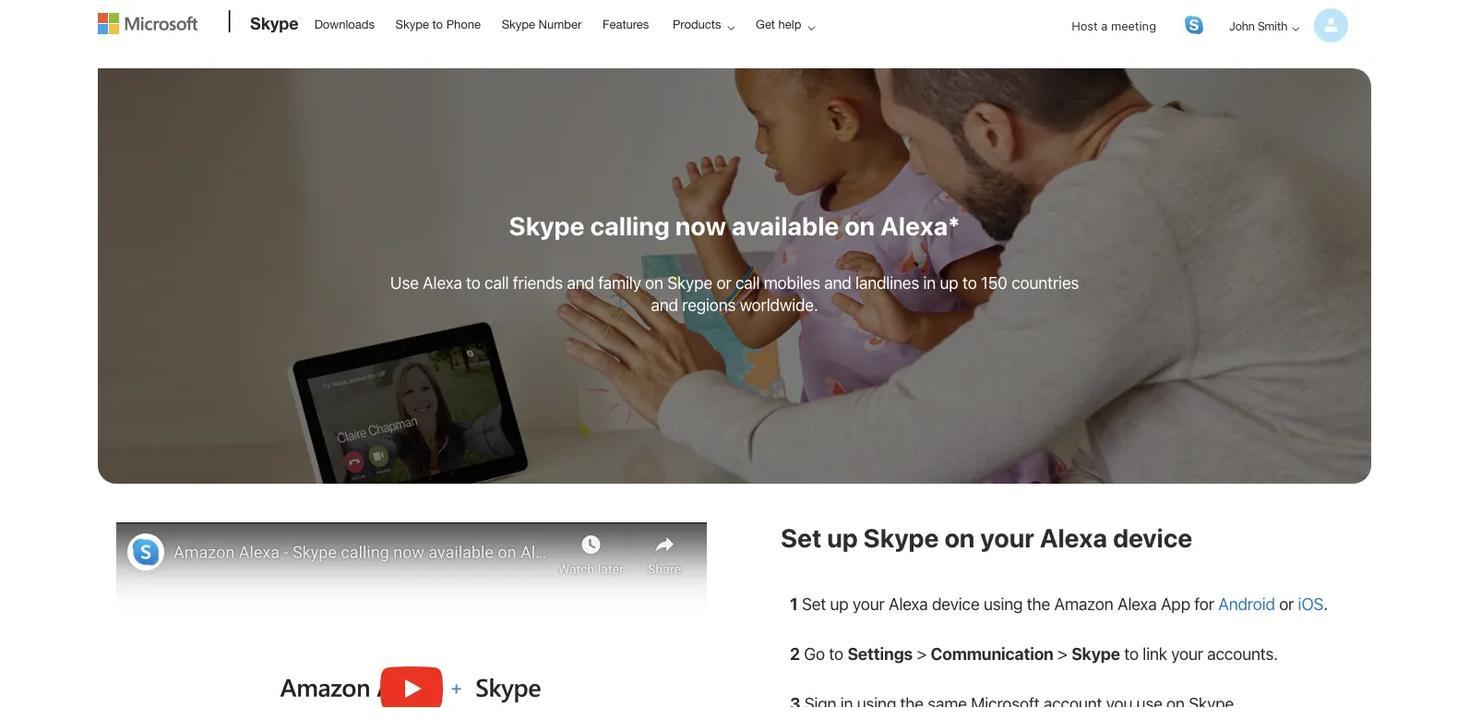 Task type: describe. For each thing, give the bounding box(es) containing it.
to left friends
[[466, 272, 481, 292]]

to left link
[[1125, 644, 1139, 663]]

up inside use alexa to call friends and family on skype or call mobiles and landlines in up to 150 countries and regions worldwide.
[[940, 272, 959, 292]]

downloads link
[[306, 1, 383, 45]]

0 horizontal spatial device
[[932, 594, 980, 614]]

get help button
[[744, 1, 830, 47]]

android link
[[1219, 594, 1276, 614]]

features
[[603, 17, 649, 31]]

skype to phone
[[396, 17, 481, 31]]

skype number link
[[494, 1, 590, 45]]

main content containing skype calling now available on alexa*
[[0, 59, 1470, 708]]

arrow down image
[[1285, 18, 1307, 40]]

link
[[1143, 644, 1168, 663]]

to left phone
[[433, 17, 443, 31]]

150
[[981, 272, 1008, 292]]

skype calling now available on alexa*
[[509, 211, 961, 241]]

amazon
[[1055, 594, 1114, 614]]

2 horizontal spatial and
[[825, 272, 852, 292]]

countries
[[1012, 272, 1080, 292]]

1
[[790, 594, 798, 614]]

worldwide.
[[740, 295, 819, 314]]

skype to phone link
[[387, 1, 489, 45]]

2 go to settings > communication > skype to link your accounts.
[[790, 644, 1279, 663]]

features link
[[595, 1, 658, 45]]

go
[[804, 644, 825, 663]]

1 vertical spatial up
[[828, 523, 858, 553]]

get
[[756, 17, 776, 31]]

or inside use alexa to call friends and family on skype or call mobiles and landlines in up to 150 countries and regions worldwide.
[[717, 272, 732, 292]]

a
[[1102, 18, 1108, 32]]

host a meeting
[[1072, 18, 1157, 32]]

ios link
[[1299, 594, 1324, 614]]

skype link
[[241, 1, 304, 51]]

alexa*
[[881, 211, 961, 241]]

2 vertical spatial up
[[831, 594, 849, 614]]

1 horizontal spatial and
[[651, 295, 679, 314]]

app
[[1161, 594, 1191, 614]]

settings
[[848, 644, 913, 663]]

on inside use alexa to call friends and family on skype or call mobiles and landlines in up to 150 countries and regions worldwide.
[[645, 272, 664, 292]]

now
[[676, 211, 727, 241]]

1 call from the left
[[485, 272, 509, 292]]

1 set up your alexa device using the amazon alexa app for android or ios .
[[790, 594, 1329, 614]]

alexa left "app"
[[1118, 594, 1157, 614]]

downloads
[[315, 17, 375, 31]]

landlines
[[856, 272, 920, 292]]

0 vertical spatial on
[[845, 211, 875, 241]]

john
[[1230, 18, 1255, 32]]

mobiles
[[764, 272, 821, 292]]

avatar image
[[1315, 8, 1349, 42]]



Task type: vqa. For each thing, say whether or not it's contained in the screenshot.
"Store"
no



Task type: locate. For each thing, give the bounding box(es) containing it.
communication
[[931, 644, 1054, 663]]

menu bar
[[98, 2, 1372, 97]]

and
[[567, 272, 594, 292], [825, 272, 852, 292], [651, 295, 679, 314]]

0 vertical spatial or
[[717, 272, 732, 292]]

main content
[[0, 59, 1470, 708]]

2 horizontal spatial your
[[1172, 644, 1204, 663]]

2 vertical spatial on
[[945, 523, 975, 553]]

meeting
[[1112, 18, 1157, 32]]

host a meeting link
[[1057, 2, 1172, 49]]

number
[[539, 17, 582, 31]]

smith
[[1258, 18, 1288, 32]]

regions
[[683, 295, 736, 314]]

family
[[598, 272, 641, 292]]

1 vertical spatial or
[[1280, 594, 1295, 614]]

> right settings
[[917, 644, 927, 663]]

.
[[1324, 594, 1329, 614]]

in
[[924, 272, 936, 292]]

android
[[1219, 594, 1276, 614]]

alexa
[[423, 272, 462, 292], [1040, 523, 1108, 553], [889, 594, 928, 614], [1118, 594, 1157, 614]]

use alexa to call friends and family on skype or call mobiles and landlines in up to 150 countries and regions worldwide.
[[390, 272, 1080, 314]]

 link
[[1186, 16, 1204, 34]]

1 horizontal spatial on
[[845, 211, 875, 241]]

skype inside use alexa to call friends and family on skype or call mobiles and landlines in up to 150 countries and regions worldwide.
[[668, 272, 713, 292]]

2 call from the left
[[736, 272, 760, 292]]

your up settings
[[853, 594, 885, 614]]

alexa up amazon on the bottom right of the page
[[1040, 523, 1108, 553]]

up
[[940, 272, 959, 292], [828, 523, 858, 553], [831, 594, 849, 614]]

your right link
[[1172, 644, 1204, 663]]

2 vertical spatial your
[[1172, 644, 1204, 663]]

on
[[845, 211, 875, 241], [645, 272, 664, 292], [945, 523, 975, 553]]

device
[[1113, 523, 1193, 553], [932, 594, 980, 614]]

the
[[1027, 594, 1051, 614]]

2
[[790, 644, 800, 663]]

to
[[433, 17, 443, 31], [466, 272, 481, 292], [963, 272, 977, 292], [829, 644, 844, 663], [1125, 644, 1139, 663]]

0 horizontal spatial >
[[917, 644, 927, 663]]

host
[[1072, 18, 1098, 32]]

0 horizontal spatial and
[[567, 272, 594, 292]]

alexa inside use alexa to call friends and family on skype or call mobiles and landlines in up to 150 countries and regions worldwide.
[[423, 272, 462, 292]]

call left friends
[[485, 272, 509, 292]]

and right mobiles
[[825, 272, 852, 292]]

0 vertical spatial device
[[1113, 523, 1193, 553]]

john smith
[[1230, 18, 1288, 32]]

0 vertical spatial set
[[781, 523, 822, 553]]

call
[[485, 272, 509, 292], [736, 272, 760, 292]]

your
[[981, 523, 1035, 553], [853, 594, 885, 614], [1172, 644, 1204, 663]]

accounts.
[[1208, 644, 1279, 663]]

0 vertical spatial up
[[940, 272, 959, 292]]

friends
[[513, 272, 563, 292]]

0 horizontal spatial your
[[853, 594, 885, 614]]

0 horizontal spatial on
[[645, 272, 664, 292]]

call up worldwide.
[[736, 272, 760, 292]]

alexa right use
[[423, 272, 462, 292]]

set up skype on your alexa device
[[781, 523, 1193, 553]]

your up using
[[981, 523, 1035, 553]]

2 horizontal spatial on
[[945, 523, 975, 553]]

or
[[717, 272, 732, 292], [1280, 594, 1295, 614]]

0 horizontal spatial call
[[485, 272, 509, 292]]

1 vertical spatial on
[[645, 272, 664, 292]]

1 horizontal spatial call
[[736, 272, 760, 292]]

1 vertical spatial device
[[932, 594, 980, 614]]

using
[[984, 594, 1023, 614]]

1 vertical spatial your
[[853, 594, 885, 614]]

>
[[917, 644, 927, 663], [1058, 644, 1068, 663]]

0 vertical spatial your
[[981, 523, 1035, 553]]

menu bar containing host a meeting
[[98, 2, 1372, 97]]

or left the ios link
[[1280, 594, 1295, 614]]

products button
[[661, 1, 750, 47]]

calling
[[590, 211, 670, 241]]

available
[[732, 211, 840, 241]]

device up "app"
[[1113, 523, 1193, 553]]

microsoft image
[[98, 13, 198, 34]]

1 horizontal spatial device
[[1113, 523, 1193, 553]]

0 horizontal spatial or
[[717, 272, 732, 292]]

2 > from the left
[[1058, 644, 1068, 663]]

to left 150
[[963, 272, 977, 292]]

get help
[[756, 17, 802, 31]]

> down 1 set up your alexa device using the amazon alexa app for android or ios .
[[1058, 644, 1068, 663]]

1 vertical spatial set
[[802, 594, 827, 614]]

set
[[781, 523, 822, 553], [802, 594, 827, 614]]

alexa up settings
[[889, 594, 928, 614]]

1 horizontal spatial your
[[981, 523, 1035, 553]]

or up regions
[[717, 272, 732, 292]]

1 horizontal spatial >
[[1058, 644, 1068, 663]]

1 horizontal spatial or
[[1280, 594, 1295, 614]]

products
[[673, 17, 721, 31]]

and left family
[[567, 272, 594, 292]]

john smith link
[[1215, 2, 1349, 49]]

phone
[[447, 17, 481, 31]]

help
[[779, 17, 802, 31]]

use
[[390, 272, 419, 292]]

set up 1
[[781, 523, 822, 553]]

1 > from the left
[[917, 644, 927, 663]]

to right go on the bottom
[[829, 644, 844, 663]]

ios
[[1299, 594, 1324, 614]]

set right 1
[[802, 594, 827, 614]]

device left using
[[932, 594, 980, 614]]

and left regions
[[651, 295, 679, 314]]

skype number
[[502, 17, 582, 31]]

skype
[[250, 13, 299, 33], [396, 17, 429, 31], [502, 17, 536, 31], [509, 211, 585, 241], [668, 272, 713, 292], [864, 523, 940, 553], [1072, 644, 1121, 663]]

for
[[1195, 594, 1215, 614]]



